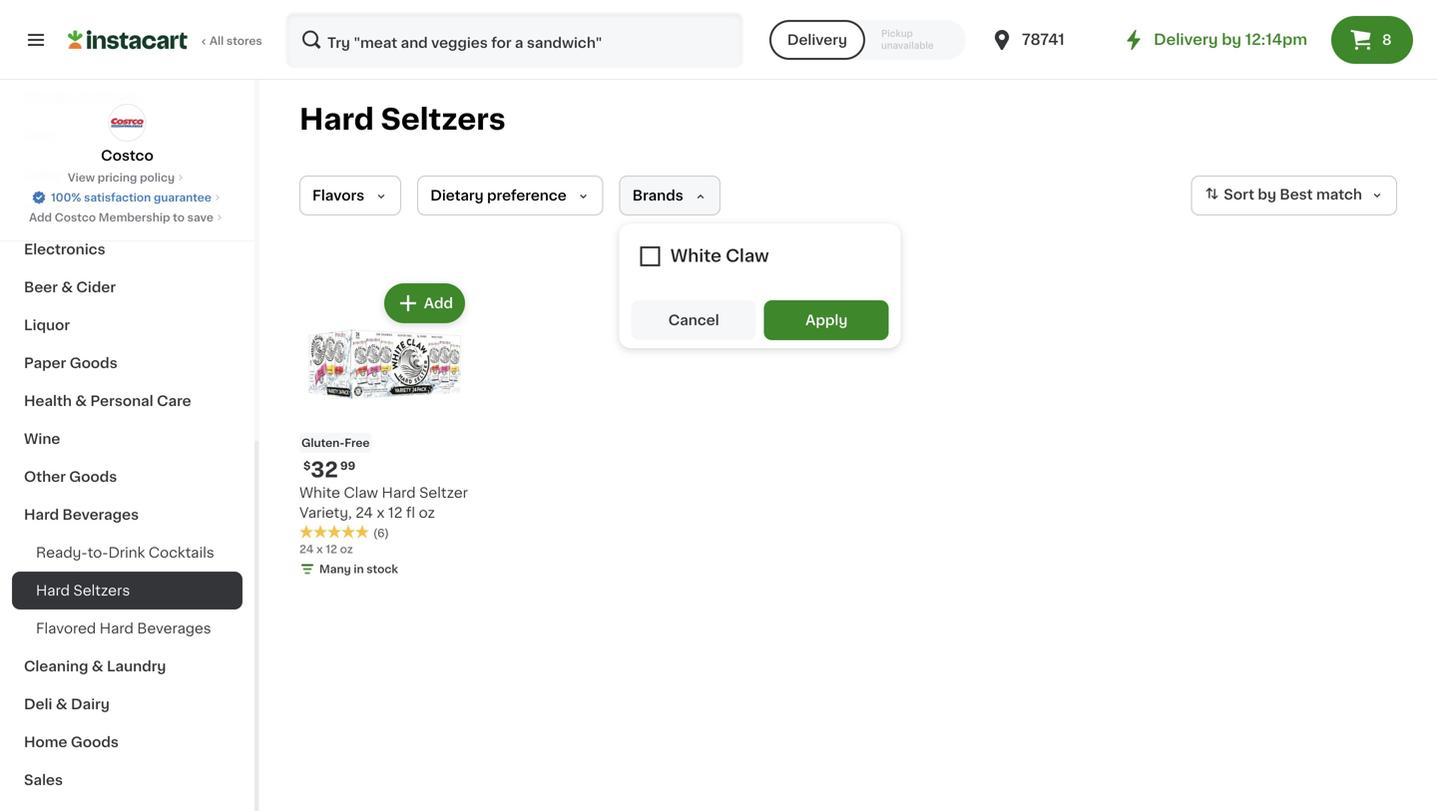 Task type: locate. For each thing, give the bounding box(es) containing it.
goods up health & personal care
[[70, 356, 118, 370]]

home goods
[[24, 736, 119, 750]]

costco inside add costco membership to save link
[[55, 212, 96, 223]]

0 horizontal spatial hard seltzers
[[36, 584, 130, 598]]

0 vertical spatial seltzers
[[381, 105, 506, 134]]

goods up hard beverages
[[69, 470, 117, 484]]

personal
[[90, 394, 153, 408]]

24
[[356, 506, 373, 520], [299, 544, 314, 555]]

hard beverages
[[24, 508, 139, 522]]

0 horizontal spatial seltzers
[[73, 584, 130, 598]]

8
[[1382, 33, 1392, 47]]

1 horizontal spatial delivery
[[1154, 32, 1218, 47]]

hard up "cleaning & laundry" link
[[100, 622, 134, 636]]

0 horizontal spatial by
[[1222, 32, 1242, 47]]

seltzer
[[419, 486, 468, 500]]

cocktails
[[149, 546, 214, 560]]

0 vertical spatial hard seltzers
[[299, 105, 506, 134]]

wine
[[24, 432, 60, 446]]

& right deli
[[56, 698, 67, 712]]

liquor link
[[12, 306, 243, 344]]

0 vertical spatial goods
[[70, 356, 118, 370]]

& for snacks
[[80, 91, 91, 105]]

paper goods
[[24, 356, 118, 370]]

cider
[[76, 280, 116, 294]]

1 vertical spatial beverages
[[137, 622, 211, 636]]

membership
[[99, 212, 170, 223]]

gluten-
[[301, 438, 345, 449]]

hard seltzers up 'flavors' dropdown button
[[299, 105, 506, 134]]

cleaning & laundry
[[24, 660, 166, 674]]

1 horizontal spatial x
[[377, 506, 385, 520]]

& right beer
[[61, 280, 73, 294]]

delivery for delivery
[[787, 33, 847, 47]]

guarantee
[[154, 192, 212, 203]]

by for sort
[[1258, 188, 1277, 202]]

goods down "dairy"
[[71, 736, 119, 750]]

0 vertical spatial x
[[377, 506, 385, 520]]

1 horizontal spatial 24
[[356, 506, 373, 520]]

delivery inside "button"
[[787, 33, 847, 47]]

Best match Sort by field
[[1191, 176, 1397, 216]]

& inside the snacks & candy link
[[80, 91, 91, 105]]

0 vertical spatial costco
[[101, 149, 154, 163]]

& up "dairy"
[[92, 660, 103, 674]]

2 vertical spatial goods
[[71, 736, 119, 750]]

1 vertical spatial goods
[[69, 470, 117, 484]]

& for deli
[[56, 698, 67, 712]]

24 down claw
[[356, 506, 373, 520]]

by inside field
[[1258, 188, 1277, 202]]

24 down variety,
[[299, 544, 314, 555]]

laundry
[[107, 660, 166, 674]]

oz
[[419, 506, 435, 520], [340, 544, 353, 555]]

12:14pm
[[1245, 32, 1308, 47]]

1 horizontal spatial oz
[[419, 506, 435, 520]]

0 horizontal spatial costco
[[55, 212, 96, 223]]

1 vertical spatial 12
[[326, 544, 337, 555]]

1 vertical spatial seltzers
[[73, 584, 130, 598]]

instacart logo image
[[68, 28, 188, 52]]

0 vertical spatial by
[[1222, 32, 1242, 47]]

100% satisfaction guarantee button
[[31, 186, 223, 206]]

sales
[[24, 774, 63, 788]]

1 horizontal spatial add
[[424, 296, 453, 310]]

12 left fl
[[388, 506, 403, 520]]

beverages
[[62, 508, 139, 522], [137, 622, 211, 636]]

0 vertical spatial 24
[[356, 506, 373, 520]]

electronics link
[[12, 231, 243, 269]]

liquor
[[24, 318, 70, 332]]

other goods
[[24, 470, 117, 484]]

1 vertical spatial by
[[1258, 188, 1277, 202]]

oz right fl
[[419, 506, 435, 520]]

0 vertical spatial oz
[[419, 506, 435, 520]]

flavored hard beverages link
[[12, 610, 243, 648]]

add inside 'button'
[[424, 296, 453, 310]]

goods for other goods
[[69, 470, 117, 484]]

seltzers up dietary
[[381, 105, 506, 134]]

ready-to-drink cocktails link
[[12, 534, 243, 572]]

pets
[[24, 129, 56, 143]]

hard beverages link
[[12, 496, 243, 534]]

& left the candy
[[80, 91, 91, 105]]

delivery
[[1154, 32, 1218, 47], [787, 33, 847, 47]]

gluten-free
[[301, 438, 370, 449]]

& inside 'deli & dairy' link
[[56, 698, 67, 712]]

goods
[[70, 356, 118, 370], [69, 470, 117, 484], [71, 736, 119, 750]]

product group
[[299, 279, 469, 581]]

0 vertical spatial 12
[[388, 506, 403, 520]]

0 horizontal spatial 12
[[326, 544, 337, 555]]

0 horizontal spatial delivery
[[787, 33, 847, 47]]

1 vertical spatial add
[[424, 296, 453, 310]]

& right health
[[75, 394, 87, 408]]

0 horizontal spatial oz
[[340, 544, 353, 555]]

hard seltzers down the 'to-'
[[36, 584, 130, 598]]

baby
[[24, 167, 61, 181]]

cancel
[[669, 313, 719, 327]]

& inside the beer & cider link
[[61, 280, 73, 294]]

Search field
[[287, 14, 741, 66]]

view
[[68, 172, 95, 183]]

hard seltzers
[[299, 105, 506, 134], [36, 584, 130, 598]]

78741 button
[[990, 12, 1110, 68]]

&
[[80, 91, 91, 105], [61, 280, 73, 294], [75, 394, 87, 408], [92, 660, 103, 674], [56, 698, 67, 712]]

1 horizontal spatial hard seltzers
[[299, 105, 506, 134]]

ready-to-drink cocktails
[[36, 546, 214, 560]]

costco down 100%
[[55, 212, 96, 223]]

0 horizontal spatial add
[[29, 212, 52, 223]]

beer & cider
[[24, 280, 116, 294]]

by for delivery
[[1222, 32, 1242, 47]]

x up (6)
[[377, 506, 385, 520]]

beverages up the 'to-'
[[62, 508, 139, 522]]

1 horizontal spatial seltzers
[[381, 105, 506, 134]]

8 button
[[1332, 16, 1413, 64]]

by
[[1222, 32, 1242, 47], [1258, 188, 1277, 202]]

hard
[[299, 105, 374, 134], [382, 486, 416, 500], [24, 508, 59, 522], [36, 584, 70, 598], [100, 622, 134, 636]]

1 vertical spatial 24
[[299, 544, 314, 555]]

seltzers
[[381, 105, 506, 134], [73, 584, 130, 598]]

add costco membership to save link
[[29, 210, 226, 226]]

satisfaction
[[84, 192, 151, 203]]

goods for home goods
[[71, 736, 119, 750]]

78741
[[1022, 32, 1065, 47]]

view pricing policy link
[[68, 170, 187, 186]]

1 horizontal spatial by
[[1258, 188, 1277, 202]]

seltzers down the 'to-'
[[73, 584, 130, 598]]

costco up 'view pricing policy' link
[[101, 149, 154, 163]]

oz up many
[[340, 544, 353, 555]]

12
[[388, 506, 403, 520], [326, 544, 337, 555]]

to
[[173, 212, 185, 223]]

beverages up laundry
[[137, 622, 211, 636]]

by right sort
[[1258, 188, 1277, 202]]

None search field
[[285, 12, 743, 68]]

1 vertical spatial x
[[316, 544, 323, 555]]

$ 32 99
[[303, 460, 355, 481]]

1 horizontal spatial 12
[[388, 506, 403, 520]]

deli
[[24, 698, 52, 712]]

& inside health & personal care 'link'
[[75, 394, 87, 408]]

add costco membership to save
[[29, 212, 214, 223]]

1 horizontal spatial costco
[[101, 149, 154, 163]]

electronics
[[24, 243, 106, 257]]

all
[[210, 35, 224, 46]]

health
[[24, 394, 72, 408]]

snacks & candy link
[[12, 79, 243, 117]]

hard up fl
[[382, 486, 416, 500]]

x up many
[[316, 544, 323, 555]]

sort by
[[1224, 188, 1277, 202]]

hard down other
[[24, 508, 59, 522]]

0 vertical spatial add
[[29, 212, 52, 223]]

beverages inside the hard beverages 'link'
[[62, 508, 139, 522]]

$
[[303, 461, 311, 472]]

& inside "cleaning & laundry" link
[[92, 660, 103, 674]]

ready-
[[36, 546, 88, 560]]

12 up many
[[326, 544, 337, 555]]

1 vertical spatial costco
[[55, 212, 96, 223]]

0 vertical spatial beverages
[[62, 508, 139, 522]]

by left 12:14pm
[[1222, 32, 1242, 47]]

0 horizontal spatial 24
[[299, 544, 314, 555]]

flavors button
[[299, 176, 401, 216]]

add button
[[386, 285, 463, 321]]

costco link
[[101, 104, 154, 166]]



Task type: vqa. For each thing, say whether or not it's contained in the screenshot.
Team's
no



Task type: describe. For each thing, give the bounding box(es) containing it.
apply
[[806, 313, 848, 327]]

hard down ready-
[[36, 584, 70, 598]]

32
[[311, 460, 338, 481]]

pricing
[[98, 172, 137, 183]]

24 inside white claw hard seltzer variety, 24 x 12 fl oz
[[356, 506, 373, 520]]

claw
[[344, 486, 378, 500]]

wine link
[[12, 420, 243, 458]]

1 vertical spatial oz
[[340, 544, 353, 555]]

hard seltzers link
[[12, 572, 243, 610]]

paper goods link
[[12, 344, 243, 382]]

99
[[340, 461, 355, 472]]

home
[[24, 736, 67, 750]]

service type group
[[769, 20, 966, 60]]

floral link
[[12, 193, 243, 231]]

match
[[1317, 188, 1363, 202]]

candy
[[95, 91, 142, 105]]

paper
[[24, 356, 66, 370]]

many in stock
[[319, 564, 398, 575]]

brands button
[[620, 176, 720, 216]]

flavors
[[312, 189, 365, 203]]

stores
[[227, 35, 262, 46]]

add for add costco membership to save
[[29, 212, 52, 223]]

all stores link
[[68, 12, 264, 68]]

& for health
[[75, 394, 87, 408]]

dietary
[[430, 189, 484, 203]]

& for cleaning
[[92, 660, 103, 674]]

delivery for delivery by 12:14pm
[[1154, 32, 1218, 47]]

beverages inside "flavored hard beverages" link
[[137, 622, 211, 636]]

apply button
[[764, 300, 889, 340]]

add for add
[[424, 296, 453, 310]]

24 x 12 oz
[[299, 544, 353, 555]]

to-
[[88, 546, 108, 560]]

beer & cider link
[[12, 269, 243, 306]]

cancel button
[[632, 300, 756, 340]]

pets link
[[12, 117, 243, 155]]

floral
[[24, 205, 64, 219]]

many
[[319, 564, 351, 575]]

home goods link
[[12, 724, 243, 762]]

goods for paper goods
[[70, 356, 118, 370]]

drink
[[108, 546, 145, 560]]

health & personal care
[[24, 394, 191, 408]]

white claw hard seltzer variety, 24 x 12 fl oz
[[299, 486, 468, 520]]

delivery by 12:14pm link
[[1122, 28, 1308, 52]]

100% satisfaction guarantee
[[51, 192, 212, 203]]

care
[[157, 394, 191, 408]]

hard inside white claw hard seltzer variety, 24 x 12 fl oz
[[382, 486, 416, 500]]

hard inside 'link'
[[24, 508, 59, 522]]

best
[[1280, 188, 1313, 202]]

sort
[[1224, 188, 1255, 202]]

hard up flavors
[[299, 105, 374, 134]]

delivery button
[[769, 20, 865, 60]]

delivery by 12:14pm
[[1154, 32, 1308, 47]]

beer
[[24, 280, 58, 294]]

save
[[187, 212, 214, 223]]

best match
[[1280, 188, 1363, 202]]

& for beer
[[61, 280, 73, 294]]

view pricing policy
[[68, 172, 175, 183]]

preference
[[487, 189, 567, 203]]

costco logo image
[[108, 104, 146, 142]]

deli & dairy link
[[12, 686, 243, 724]]

other
[[24, 470, 66, 484]]

0 horizontal spatial x
[[316, 544, 323, 555]]

sales link
[[12, 762, 243, 800]]

flavored hard beverages
[[36, 622, 211, 636]]

stock
[[367, 564, 398, 575]]

deli & dairy
[[24, 698, 110, 712]]

brands
[[633, 189, 684, 203]]

other goods link
[[12, 458, 243, 496]]

100%
[[51, 192, 81, 203]]

variety,
[[299, 506, 352, 520]]

dairy
[[71, 698, 110, 712]]

flavored
[[36, 622, 96, 636]]

cleaning
[[24, 660, 88, 674]]

cleaning & laundry link
[[12, 648, 243, 686]]

free
[[345, 438, 370, 449]]

health & personal care link
[[12, 382, 243, 420]]

dietary preference button
[[417, 176, 604, 216]]

in
[[354, 564, 364, 575]]

snacks
[[24, 91, 76, 105]]

oz inside white claw hard seltzer variety, 24 x 12 fl oz
[[419, 506, 435, 520]]

x inside white claw hard seltzer variety, 24 x 12 fl oz
[[377, 506, 385, 520]]

white
[[299, 486, 340, 500]]

12 inside white claw hard seltzer variety, 24 x 12 fl oz
[[388, 506, 403, 520]]

1 vertical spatial hard seltzers
[[36, 584, 130, 598]]

dietary preference
[[430, 189, 567, 203]]



